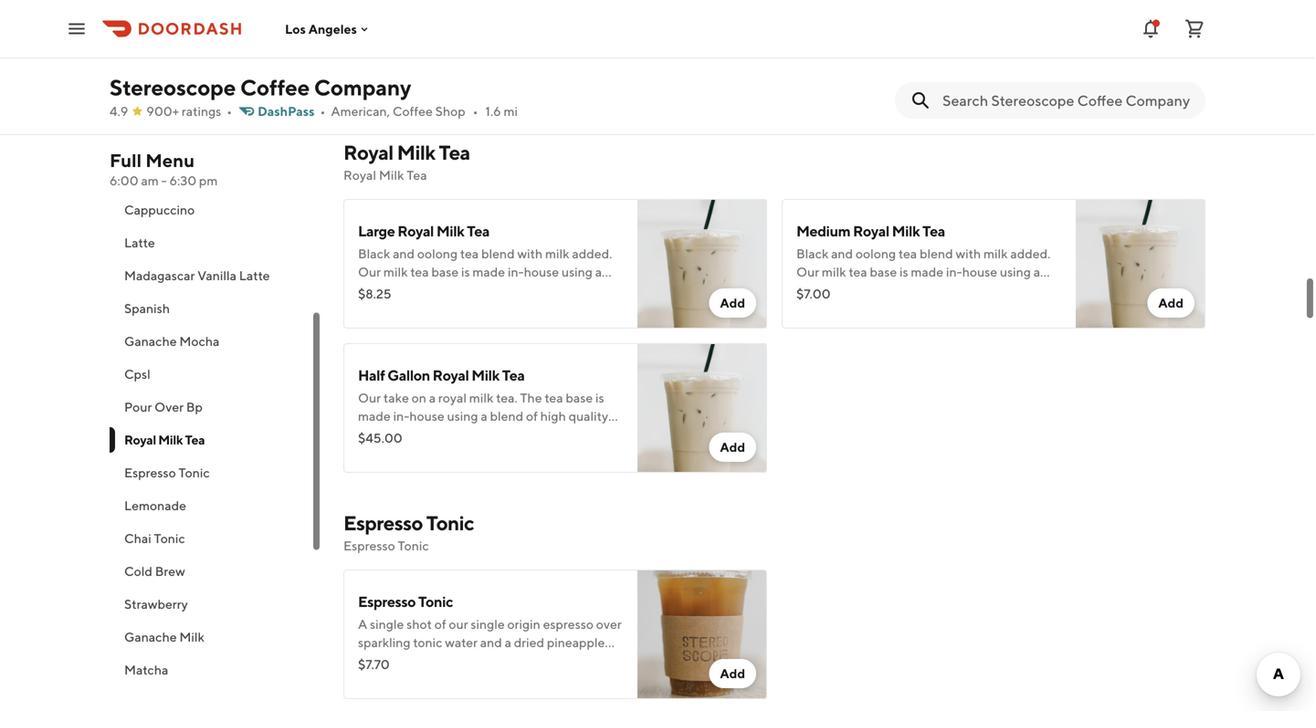 Task type: locate. For each thing, give the bounding box(es) containing it.
0 vertical spatial tea
[[545, 390, 563, 406]]

los
[[285, 21, 306, 36]]

a down milk
[[481, 409, 487, 424]]

add button for espresso tonic
[[709, 659, 756, 689]]

tea down using
[[459, 427, 478, 442]]

and down in-
[[392, 427, 414, 442]]

0 horizontal spatial tea
[[459, 427, 478, 442]]

espresso tonic image
[[637, 570, 767, 700]]

espresso inside button
[[124, 465, 176, 480]]

• left 1.6
[[473, 104, 478, 119]]

pour over bp
[[124, 400, 203, 415]]

latte inside latte button
[[124, 235, 155, 250]]

of left our
[[434, 617, 446, 632]]

milk up milk
[[472, 367, 499, 384]]

royal
[[343, 141, 393, 164], [343, 168, 376, 183], [397, 222, 434, 240], [853, 222, 889, 240], [433, 367, 469, 384], [124, 432, 156, 448]]

american,
[[331, 104, 390, 119]]

coffee for american,
[[393, 104, 433, 119]]

0 horizontal spatial •
[[227, 104, 232, 119]]

2 horizontal spatial a
[[505, 635, 511, 650]]

milk right large
[[436, 222, 464, 240]]

and right water
[[480, 635, 502, 650]]

1 horizontal spatial coffee
[[393, 104, 433, 119]]

$7.00
[[796, 286, 831, 301]]

a
[[429, 390, 436, 406], [481, 409, 487, 424], [505, 635, 511, 650]]

1 horizontal spatial of
[[526, 409, 538, 424]]

0 vertical spatial ganache
[[124, 334, 177, 349]]

single right our
[[471, 617, 505, 632]]

single up sparkling
[[370, 617, 404, 632]]

cappuccino
[[124, 202, 195, 217]]

our
[[358, 390, 381, 406]]

1 vertical spatial ganache
[[124, 630, 177, 645]]

over
[[596, 617, 622, 632]]

milk
[[469, 390, 494, 406]]

using
[[447, 409, 478, 424]]

with
[[424, 445, 450, 460]]

dashpass •
[[258, 104, 326, 119]]

0 horizontal spatial coffee
[[240, 74, 310, 100]]

quality
[[569, 409, 608, 424]]

milk right "medium" at the right
[[892, 222, 920, 240]]

1.6
[[485, 104, 501, 119]]

tea.
[[496, 390, 518, 406]]

milk inside button
[[179, 630, 205, 645]]

half gallon royal milk tea our take on a royal milk tea. the tea base is made in-house using a blend of high quality black and oolong tea leaves, and it is sweetened with premium dark brown sugar.
[[358, 367, 608, 460]]

1 horizontal spatial a
[[481, 409, 487, 424]]

1 vertical spatial tea
[[459, 427, 478, 442]]

ganache down spanish
[[124, 334, 177, 349]]

notification bell image
[[1140, 18, 1162, 40]]

american, coffee shop • 1.6 mi
[[331, 104, 518, 119]]

1 horizontal spatial •
[[320, 104, 326, 119]]

espresso inside 'espresso tonic a single shot of our single origin espresso over sparkling tonic water and a dried pineapple slice.'
[[358, 593, 416, 611]]

1 • from the left
[[227, 104, 232, 119]]

shot
[[407, 617, 432, 632]]

in-
[[393, 409, 409, 424]]

add
[[720, 295, 745, 311], [1158, 295, 1184, 311], [720, 440, 745, 455], [720, 666, 745, 681]]

milk down over at the left bottom
[[158, 432, 183, 448]]

milk
[[397, 141, 435, 164], [379, 168, 404, 183], [436, 222, 464, 240], [892, 222, 920, 240], [472, 367, 499, 384], [158, 432, 183, 448], [179, 630, 205, 645]]

0 horizontal spatial is
[[557, 427, 566, 442]]

royal right "medium" at the right
[[853, 222, 889, 240]]

angeles
[[308, 21, 357, 36]]

$45.00
[[358, 431, 403, 446]]

ganache up matcha
[[124, 630, 177, 645]]

tea
[[439, 141, 470, 164], [407, 168, 427, 183], [467, 222, 490, 240], [922, 222, 945, 240], [502, 367, 525, 384], [185, 432, 205, 448]]

and left "it"
[[522, 427, 544, 442]]

-
[[161, 173, 167, 188]]

2 horizontal spatial and
[[522, 427, 544, 442]]

ganache
[[124, 334, 177, 349], [124, 630, 177, 645]]

0 horizontal spatial a
[[429, 390, 436, 406]]

the
[[520, 390, 542, 406]]

2 ganache from the top
[[124, 630, 177, 645]]

1 vertical spatial coffee
[[393, 104, 433, 119]]

spanish button
[[110, 292, 321, 325]]

menu
[[145, 150, 195, 171]]

1 vertical spatial a
[[481, 409, 487, 424]]

•
[[227, 104, 232, 119], [320, 104, 326, 119], [473, 104, 478, 119]]

tonic for espresso tonic
[[179, 465, 210, 480]]

espresso
[[124, 465, 176, 480], [343, 511, 423, 535], [343, 538, 395, 553], [358, 593, 416, 611]]

coffee up dashpass
[[240, 74, 310, 100]]

add button
[[709, 289, 756, 318], [1147, 289, 1195, 318], [709, 433, 756, 462], [709, 659, 756, 689]]

royal right large
[[397, 222, 434, 240]]

it
[[547, 427, 555, 442]]

royal down american,
[[343, 141, 393, 164]]

1 horizontal spatial latte
[[239, 268, 270, 283]]

cpsl
[[124, 367, 150, 382]]

1 horizontal spatial single
[[471, 617, 505, 632]]

madagascar vanilla latte button
[[110, 259, 321, 292]]

is right base
[[595, 390, 604, 406]]

latte button
[[110, 226, 321, 259]]

a right on
[[429, 390, 436, 406]]

• right dashpass
[[320, 104, 326, 119]]

1 vertical spatial latte
[[239, 268, 270, 283]]

premium
[[452, 445, 504, 460]]

0 vertical spatial coffee
[[240, 74, 310, 100]]

0 horizontal spatial single
[[370, 617, 404, 632]]

take
[[384, 390, 409, 406]]

tonic
[[413, 635, 442, 650]]

large royal milk tea
[[358, 222, 490, 240]]

coffee left shop
[[393, 104, 433, 119]]

tea up high
[[545, 390, 563, 406]]

2 vertical spatial a
[[505, 635, 511, 650]]

0 items, open order cart image
[[1184, 18, 1206, 40]]

• right ratings in the left of the page
[[227, 104, 232, 119]]

ratings
[[182, 104, 221, 119]]

is right "it"
[[557, 427, 566, 442]]

espresso tonic espresso tonic
[[343, 511, 474, 553]]

ganache mocha button
[[110, 325, 321, 358]]

medium royal milk tea image
[[1076, 199, 1206, 329]]

water
[[445, 635, 478, 650]]

tonic
[[179, 465, 210, 480], [426, 511, 474, 535], [154, 531, 185, 546], [398, 538, 429, 553], [418, 593, 453, 611]]

2 horizontal spatial •
[[473, 104, 478, 119]]

and
[[392, 427, 414, 442], [522, 427, 544, 442], [480, 635, 502, 650]]

tonic inside 'espresso tonic a single shot of our single origin espresso over sparkling tonic water and a dried pineapple slice.'
[[418, 593, 453, 611]]

latte right vanilla
[[239, 268, 270, 283]]

tonic for chai tonic
[[154, 531, 185, 546]]

royal up royal
[[433, 367, 469, 384]]

of
[[526, 409, 538, 424], [434, 617, 446, 632]]

bp
[[186, 400, 203, 415]]

royal up large
[[343, 168, 376, 183]]

0 horizontal spatial latte
[[124, 235, 155, 250]]

1 horizontal spatial and
[[480, 635, 502, 650]]

medium
[[796, 222, 850, 240]]

open menu image
[[66, 18, 88, 40]]

am
[[141, 173, 159, 188]]

matcha button
[[110, 654, 321, 687]]

900+ ratings •
[[146, 104, 232, 119]]

0 horizontal spatial of
[[434, 617, 446, 632]]

latte down the cappuccino
[[124, 235, 155, 250]]

a left dried on the left of page
[[505, 635, 511, 650]]

of down the
[[526, 409, 538, 424]]

1 horizontal spatial is
[[595, 390, 604, 406]]

ganache milk
[[124, 630, 205, 645]]

1 vertical spatial of
[[434, 617, 446, 632]]

los angeles button
[[285, 21, 372, 36]]

full
[[110, 150, 142, 171]]

tea
[[545, 390, 563, 406], [459, 427, 478, 442]]

add button for medium royal milk tea
[[1147, 289, 1195, 318]]

1 ganache from the top
[[124, 334, 177, 349]]

3 • from the left
[[473, 104, 478, 119]]

milk down strawberry button
[[179, 630, 205, 645]]

mi
[[504, 104, 518, 119]]

cpsl button
[[110, 358, 321, 391]]

1 horizontal spatial tea
[[545, 390, 563, 406]]

add for espresso tonic
[[720, 666, 745, 681]]

medium royal milk tea
[[796, 222, 945, 240]]

strawberry
[[124, 597, 188, 612]]

royal down pour
[[124, 432, 156, 448]]

0 vertical spatial latte
[[124, 235, 155, 250]]

0 vertical spatial of
[[526, 409, 538, 424]]



Task type: describe. For each thing, give the bounding box(es) containing it.
sweetened
[[358, 445, 422, 460]]

strawberry button
[[110, 588, 321, 621]]

$8.25
[[358, 286, 391, 301]]

lemonade button
[[110, 490, 321, 522]]

2 • from the left
[[320, 104, 326, 119]]

gallon
[[387, 367, 430, 384]]

black
[[358, 427, 389, 442]]

sparkling
[[358, 635, 411, 650]]

0 vertical spatial is
[[595, 390, 604, 406]]

large
[[358, 222, 395, 240]]

matcha
[[124, 663, 168, 678]]

cold
[[124, 564, 152, 579]]

royal milk tea
[[124, 432, 205, 448]]

milk inside half gallon royal milk tea our take on a royal milk tea. the tea base is made in-house using a blend of high quality black and oolong tea leaves, and it is sweetened with premium dark brown sugar.
[[472, 367, 499, 384]]

a
[[358, 617, 367, 632]]

lemonade
[[124, 498, 186, 513]]

add for medium royal milk tea
[[1158, 295, 1184, 311]]

our
[[449, 617, 468, 632]]

blend
[[490, 409, 523, 424]]

base
[[566, 390, 593, 406]]

pm
[[199, 173, 218, 188]]

stereoscope coffee company
[[110, 74, 411, 100]]

royal inside half gallon royal milk tea our take on a royal milk tea. the tea base is made in-house using a blend of high quality black and oolong tea leaves, and it is sweetened with premium dark brown sugar.
[[433, 367, 469, 384]]

add button for large royal milk tea
[[709, 289, 756, 318]]

half gallon royal milk tea image
[[637, 343, 767, 473]]

royal
[[438, 390, 467, 406]]

a inside 'espresso tonic a single shot of our single origin espresso over sparkling tonic water and a dried pineapple slice.'
[[505, 635, 511, 650]]

large royal milk tea image
[[637, 199, 767, 329]]

brew
[[155, 564, 185, 579]]

dark
[[507, 445, 532, 460]]

add for large royal milk tea
[[720, 295, 745, 311]]

high
[[540, 409, 566, 424]]

0 horizontal spatial and
[[392, 427, 414, 442]]

milk up large
[[379, 168, 404, 183]]

spanish
[[124, 301, 170, 316]]

cold brew button
[[110, 555, 321, 588]]

slice.
[[358, 653, 387, 669]]

and inside 'espresso tonic a single shot of our single origin espresso over sparkling tonic water and a dried pineapple slice.'
[[480, 635, 502, 650]]

ganache for ganache milk
[[124, 630, 177, 645]]

mocha
[[179, 334, 220, 349]]

1 vertical spatial is
[[557, 427, 566, 442]]

add button for half gallon royal milk tea
[[709, 433, 756, 462]]

cappuccino button
[[110, 194, 321, 226]]

espresso for espresso tonic
[[124, 465, 176, 480]]

espresso tonic button
[[110, 457, 321, 490]]

guatemala finca vizcaya image
[[637, 0, 767, 102]]

coffee for stereoscope
[[240, 74, 310, 100]]

made
[[358, 409, 391, 424]]

ganache for ganache mocha
[[124, 334, 177, 349]]

dashpass
[[258, 104, 315, 119]]

Item Search search field
[[943, 90, 1191, 111]]

royal milk tea royal milk tea
[[343, 141, 470, 183]]

tea inside half gallon royal milk tea our take on a royal milk tea. the tea base is made in-house using a blend of high quality black and oolong tea leaves, and it is sweetened with premium dark brown sugar.
[[502, 367, 525, 384]]

chai tonic button
[[110, 522, 321, 555]]

oolong
[[416, 427, 457, 442]]

6:00
[[110, 173, 138, 188]]

chai
[[124, 531, 151, 546]]

cold brew
[[124, 564, 185, 579]]

1 single from the left
[[370, 617, 404, 632]]

espresso for espresso tonic a single shot of our single origin espresso over sparkling tonic water and a dried pineapple slice.
[[358, 593, 416, 611]]

pour over bp button
[[110, 391, 321, 424]]

vanilla
[[197, 268, 237, 283]]

dried
[[514, 635, 544, 650]]

of inside 'espresso tonic a single shot of our single origin espresso over sparkling tonic water and a dried pineapple slice.'
[[434, 617, 446, 632]]

shop
[[435, 104, 465, 119]]

sugar.
[[574, 445, 608, 460]]

full menu 6:00 am - 6:30 pm
[[110, 150, 218, 188]]

espresso tonic a single shot of our single origin espresso over sparkling tonic water and a dried pineapple slice.
[[358, 593, 622, 669]]

espresso for espresso tonic espresso tonic
[[343, 511, 423, 535]]

house
[[409, 409, 445, 424]]

tonic for espresso tonic espresso tonic
[[426, 511, 474, 535]]

over
[[155, 400, 184, 415]]

madagascar vanilla latte
[[124, 268, 270, 283]]

4.9
[[110, 104, 128, 119]]

origin
[[507, 617, 540, 632]]

of inside half gallon royal milk tea our take on a royal milk tea. the tea base is made in-house using a blend of high quality black and oolong tea leaves, and it is sweetened with premium dark brown sugar.
[[526, 409, 538, 424]]

add for half gallon royal milk tea
[[720, 440, 745, 455]]

milk down american, coffee shop • 1.6 mi
[[397, 141, 435, 164]]

0 vertical spatial a
[[429, 390, 436, 406]]

stereoscope
[[110, 74, 236, 100]]

ganache milk button
[[110, 621, 321, 654]]

pineapple
[[547, 635, 605, 650]]

ganache mocha
[[124, 334, 220, 349]]

los angeles
[[285, 21, 357, 36]]

company
[[314, 74, 411, 100]]

brown
[[535, 445, 572, 460]]

half
[[358, 367, 385, 384]]

6:30
[[169, 173, 196, 188]]

latte inside the madagascar vanilla latte button
[[239, 268, 270, 283]]

espresso
[[543, 617, 594, 632]]

madagascar
[[124, 268, 195, 283]]

tonic for espresso tonic a single shot of our single origin espresso over sparkling tonic water and a dried pineapple slice.
[[418, 593, 453, 611]]

espresso tonic
[[124, 465, 210, 480]]

2 single from the left
[[471, 617, 505, 632]]

leaves,
[[480, 427, 520, 442]]



Task type: vqa. For each thing, say whether or not it's contained in the screenshot.
Half Gallon Royal Milk Tea Our take on a royal milk tea. The tea base is made in-house using a blend of high quality black and oolong tea leaves, and it is sweetened with premium dark brown sugar.
yes



